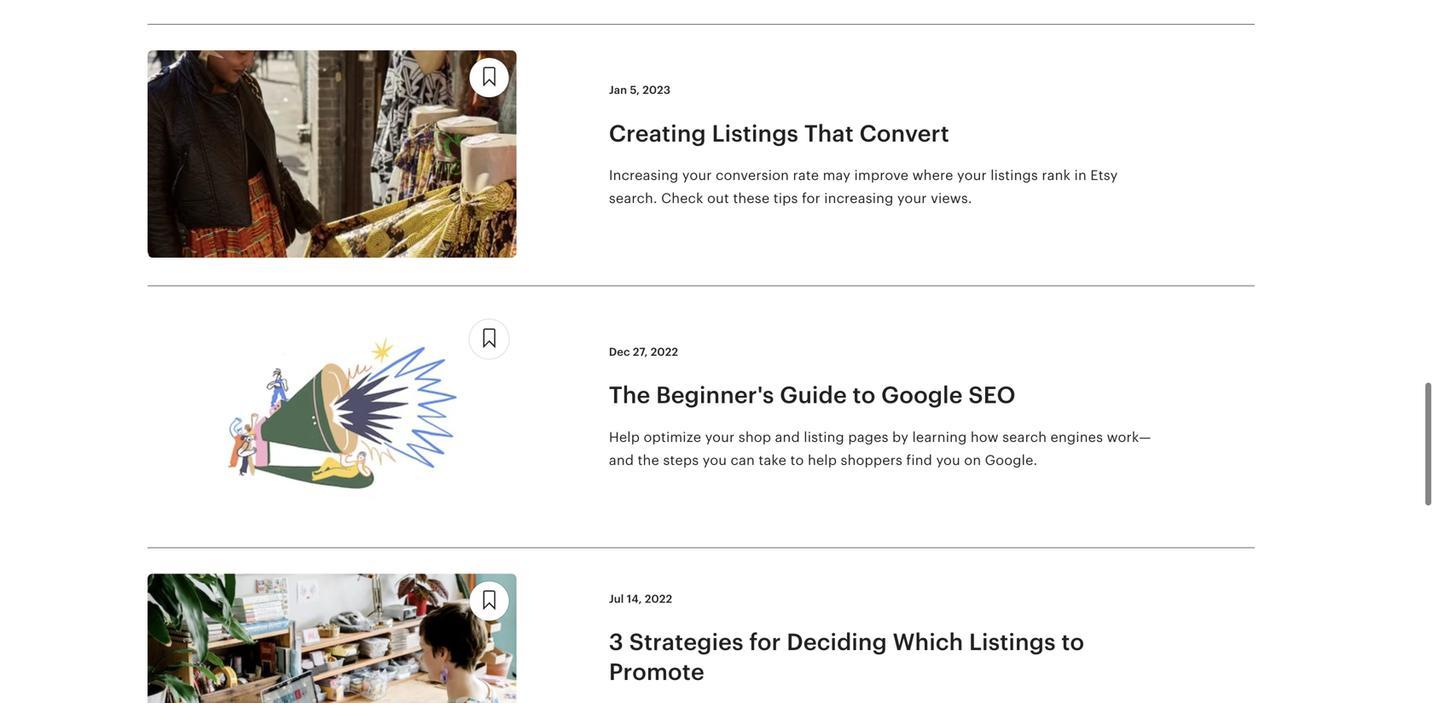 Task type: locate. For each thing, give the bounding box(es) containing it.
0 vertical spatial to
[[853, 382, 876, 408]]

1 horizontal spatial listings
[[969, 629, 1056, 655]]

0 vertical spatial 2022
[[651, 346, 678, 358]]

for inside 3 strategies for deciding which listings to promote
[[749, 629, 781, 655]]

tips
[[774, 191, 798, 206]]

by
[[892, 429, 909, 445]]

2022 for dec 27, 2022
[[651, 346, 678, 358]]

pages
[[848, 429, 889, 445]]

to
[[853, 382, 876, 408], [790, 453, 804, 468], [1062, 629, 1085, 655]]

the beginner's guide to google seo link
[[609, 380, 1155, 410]]

seo
[[969, 382, 1016, 408]]

0 horizontal spatial and
[[609, 453, 634, 468]]

promote
[[609, 659, 705, 685]]

you left on
[[936, 453, 961, 468]]

jul 14, 2022
[[609, 592, 672, 605]]

0 horizontal spatial to
[[790, 453, 804, 468]]

and down help on the bottom left of page
[[609, 453, 634, 468]]

14,
[[627, 592, 642, 605]]

listings
[[712, 120, 799, 147], [969, 629, 1056, 655]]

2022 right '27,' at left
[[651, 346, 678, 358]]

2022 right 14,
[[645, 592, 672, 605]]

1 vertical spatial for
[[749, 629, 781, 655]]

3 strategies for deciding which listings to promote link
[[609, 627, 1155, 687]]

optimize
[[644, 429, 701, 445]]

your
[[682, 168, 712, 183], [957, 168, 987, 183], [897, 191, 927, 206], [705, 429, 735, 445]]

0 horizontal spatial listings
[[712, 120, 799, 147]]

2 vertical spatial to
[[1062, 629, 1085, 655]]

1 vertical spatial to
[[790, 453, 804, 468]]

deciding
[[787, 629, 887, 655]]

listing
[[804, 429, 845, 445]]

jan 5, 2023
[[609, 84, 671, 97]]

beginner's
[[656, 382, 774, 408]]

rank
[[1042, 168, 1071, 183]]

1 you from the left
[[703, 453, 727, 468]]

for down rate at the right top of page
[[802, 191, 821, 206]]

1 horizontal spatial to
[[853, 382, 876, 408]]

2023
[[643, 84, 671, 97]]

to inside the beginner's guide to google seo link
[[853, 382, 876, 408]]

steps
[[663, 453, 699, 468]]

3 strategies for deciding which listings to promote image
[[148, 574, 517, 703]]

1 vertical spatial 2022
[[645, 592, 672, 605]]

the beginner's guide to google seo image
[[148, 312, 517, 520]]

increasing
[[609, 168, 679, 183]]

learning
[[912, 429, 967, 445]]

may
[[823, 168, 851, 183]]

for left deciding at the right bottom
[[749, 629, 781, 655]]

these
[[733, 191, 770, 206]]

for
[[802, 191, 821, 206], [749, 629, 781, 655]]

and
[[775, 429, 800, 445], [609, 453, 634, 468]]

1 horizontal spatial you
[[936, 453, 961, 468]]

listings inside 3 strategies for deciding which listings to promote
[[969, 629, 1056, 655]]

and up take
[[775, 429, 800, 445]]

2 horizontal spatial to
[[1062, 629, 1085, 655]]

listings up conversion
[[712, 120, 799, 147]]

2 you from the left
[[936, 453, 961, 468]]

2022
[[651, 346, 678, 358], [645, 592, 672, 605]]

listings right which
[[969, 629, 1056, 655]]

1 vertical spatial listings
[[969, 629, 1056, 655]]

0 horizontal spatial you
[[703, 453, 727, 468]]

take
[[759, 453, 787, 468]]

you left can
[[703, 453, 727, 468]]

dec 27, 2022
[[609, 346, 678, 358]]

your up check
[[682, 168, 712, 183]]

help
[[609, 429, 640, 445]]

0 vertical spatial and
[[775, 429, 800, 445]]

can
[[731, 453, 755, 468]]

dec
[[609, 346, 630, 358]]

1 horizontal spatial for
[[802, 191, 821, 206]]

3
[[609, 629, 624, 655]]

you
[[703, 453, 727, 468], [936, 453, 961, 468]]

0 vertical spatial for
[[802, 191, 821, 206]]

listings
[[991, 168, 1038, 183]]

your up can
[[705, 429, 735, 445]]

0 horizontal spatial for
[[749, 629, 781, 655]]

help optimize your shop and listing pages by learning how search engines work— and the steps you can take to help shoppers find you on google.
[[609, 429, 1151, 468]]



Task type: vqa. For each thing, say whether or not it's contained in the screenshot.
Jul
yes



Task type: describe. For each thing, give the bounding box(es) containing it.
creating listings that convert link
[[609, 118, 1155, 148]]

creating
[[609, 120, 706, 147]]

how
[[971, 429, 999, 445]]

shop
[[739, 429, 771, 445]]

your up views.
[[957, 168, 987, 183]]

the beginner's guide to google seo
[[609, 382, 1016, 408]]

in
[[1075, 168, 1087, 183]]

to inside 3 strategies for deciding which listings to promote
[[1062, 629, 1085, 655]]

creating listings that convert image
[[148, 50, 517, 258]]

5,
[[630, 84, 640, 97]]

convert
[[860, 120, 950, 147]]

search
[[1003, 429, 1047, 445]]

search.
[[609, 191, 658, 206]]

google
[[881, 382, 963, 408]]

to inside help optimize your shop and listing pages by learning how search engines work— and the steps you can take to help shoppers find you on google.
[[790, 453, 804, 468]]

rate
[[793, 168, 819, 183]]

where
[[913, 168, 954, 183]]

google.
[[985, 453, 1038, 468]]

the
[[638, 453, 659, 468]]

27,
[[633, 346, 648, 358]]

find
[[906, 453, 933, 468]]

etsy
[[1091, 168, 1118, 183]]

out
[[707, 191, 729, 206]]

help
[[808, 453, 837, 468]]

1 horizontal spatial and
[[775, 429, 800, 445]]

0 vertical spatial listings
[[712, 120, 799, 147]]

views.
[[931, 191, 972, 206]]

the
[[609, 382, 650, 408]]

2022 for jul 14, 2022
[[645, 592, 672, 605]]

jan
[[609, 84, 627, 97]]

guide
[[780, 382, 847, 408]]

on
[[964, 453, 981, 468]]

creating listings that convert
[[609, 120, 950, 147]]

your down where
[[897, 191, 927, 206]]

that
[[804, 120, 854, 147]]

improve
[[854, 168, 909, 183]]

strategies
[[629, 629, 744, 655]]

check
[[661, 191, 704, 206]]

conversion
[[716, 168, 789, 183]]

1 vertical spatial and
[[609, 453, 634, 468]]

jul
[[609, 592, 624, 605]]

increasing your conversion rate may improve where your listings rank in etsy search. check out these tips for increasing your views.
[[609, 168, 1118, 206]]

work—
[[1107, 429, 1151, 445]]

shoppers
[[841, 453, 903, 468]]

your inside help optimize your shop and listing pages by learning how search engines work— and the steps you can take to help shoppers find you on google.
[[705, 429, 735, 445]]

3 strategies for deciding which listings to promote
[[609, 629, 1085, 685]]

for inside increasing your conversion rate may improve where your listings rank in etsy search. check out these tips for increasing your views.
[[802, 191, 821, 206]]

engines
[[1051, 429, 1103, 445]]

which
[[893, 629, 964, 655]]

increasing
[[824, 191, 894, 206]]



